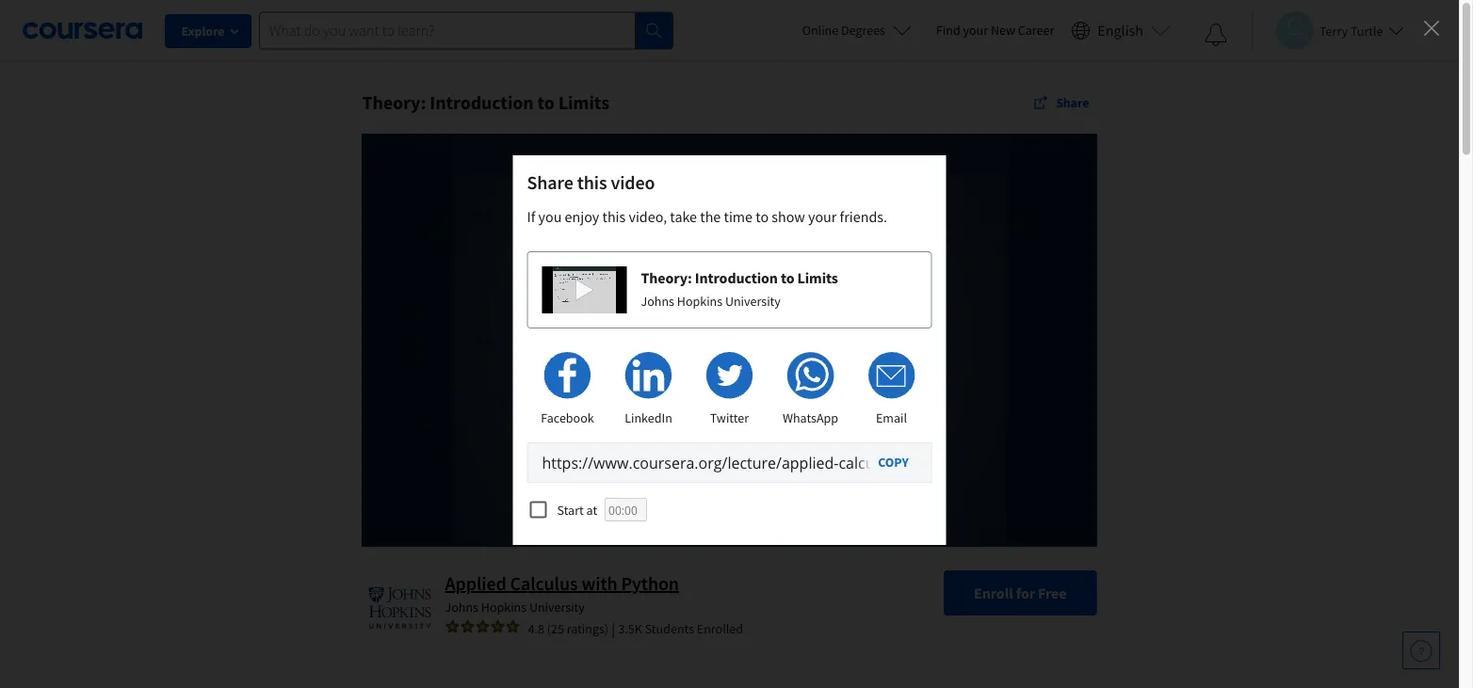 Task type: vqa. For each thing, say whether or not it's contained in the screenshot.
Humanities
no



Task type: locate. For each thing, give the bounding box(es) containing it.
for
[[1016, 584, 1035, 603]]

1 horizontal spatial limits
[[798, 269, 838, 287]]

1 vertical spatial hopkins
[[481, 599, 527, 616]]

university
[[725, 293, 781, 310], [529, 599, 585, 616]]

0 vertical spatial university
[[725, 293, 781, 310]]

to
[[538, 91, 555, 114], [756, 207, 769, 226], [781, 269, 795, 287]]

0 horizontal spatial to
[[538, 91, 555, 114]]

hopkins
[[677, 293, 723, 310], [481, 599, 527, 616]]

0 horizontal spatial limits
[[558, 91, 610, 114]]

None search field
[[259, 12, 674, 49]]

your
[[963, 22, 988, 39], [808, 207, 837, 226]]

0 vertical spatial limits
[[558, 91, 610, 114]]

0 vertical spatial introduction
[[430, 91, 534, 114]]

share
[[1056, 94, 1090, 111], [527, 171, 574, 195]]

1 horizontal spatial share
[[1056, 94, 1090, 111]]

applied calculus with python johns hopkins university
[[445, 572, 679, 616]]

this right enjoy
[[603, 207, 626, 226]]

0 vertical spatial to
[[538, 91, 555, 114]]

1 vertical spatial johns
[[445, 599, 479, 616]]

limits for theory: introduction to limits johns hopkins university
[[798, 269, 838, 287]]

johns right theory: introduction to limits preview image
[[641, 293, 675, 310]]

johns
[[641, 293, 675, 310], [445, 599, 479, 616]]

1 horizontal spatial theory:
[[641, 269, 692, 287]]

university inside theory: introduction to limits johns hopkins university
[[725, 293, 781, 310]]

johns hopkins university link
[[445, 599, 585, 616]]

0 horizontal spatial theory:
[[362, 91, 426, 114]]

hopkins for introduction
[[677, 293, 723, 310]]

share with facebook image
[[544, 352, 591, 399]]

filled star image down johns hopkins university link
[[475, 619, 490, 634]]

johns down applied
[[445, 599, 479, 616]]

0 horizontal spatial your
[[808, 207, 837, 226]]

start
[[557, 502, 584, 519]]

hopkins up share with twitter image at bottom
[[677, 293, 723, 310]]

1 horizontal spatial university
[[725, 293, 781, 310]]

hopkins for calculus
[[481, 599, 527, 616]]

johns for applied
[[445, 599, 479, 616]]

2 filled star image from the left
[[475, 619, 490, 634]]

none field inside full screen modal dialog
[[605, 498, 647, 522]]

0 horizontal spatial share
[[527, 171, 574, 195]]

to inside theory: introduction to limits johns hopkins university
[[781, 269, 795, 287]]

limits down show
[[798, 269, 838, 287]]

1 horizontal spatial your
[[963, 22, 988, 39]]

help center image
[[1410, 640, 1433, 662]]

1 horizontal spatial johns
[[641, 293, 675, 310]]

share for share this video
[[527, 171, 574, 195]]

hopkins inside applied calculus with python johns hopkins university
[[481, 599, 527, 616]]

share up you
[[527, 171, 574, 195]]

1 filled star image from the left
[[445, 619, 460, 634]]

english
[[1098, 21, 1144, 40]]

2 horizontal spatial to
[[781, 269, 795, 287]]

share button
[[1026, 86, 1097, 120], [1026, 86, 1097, 120]]

share this video
[[527, 171, 655, 195]]

1 filled star image from the left
[[460, 619, 475, 634]]

facebook
[[541, 410, 594, 427]]

video placeholder image
[[362, 134, 1097, 546]]

1 horizontal spatial hopkins
[[677, 293, 723, 310]]

friends.
[[840, 207, 888, 226]]

video
[[611, 171, 655, 195]]

johns inside applied calculus with python johns hopkins university
[[445, 599, 479, 616]]

0 horizontal spatial hopkins
[[481, 599, 527, 616]]

to right time
[[756, 207, 769, 226]]

introduction
[[430, 91, 534, 114], [695, 269, 778, 287]]

university inside applied calculus with python johns hopkins university
[[529, 599, 585, 616]]

this
[[577, 171, 607, 195], [603, 207, 626, 226]]

to down show
[[781, 269, 795, 287]]

python
[[621, 572, 679, 596]]

limits for theory: introduction to limits
[[558, 91, 610, 114]]

3 filled star image from the left
[[505, 619, 521, 634]]

1 horizontal spatial filled star image
[[475, 619, 490, 634]]

1 vertical spatial introduction
[[695, 269, 778, 287]]

0 horizontal spatial university
[[529, 599, 585, 616]]

share inside full screen modal dialog
[[527, 171, 574, 195]]

share down english button
[[1056, 94, 1090, 111]]

0 vertical spatial share
[[1056, 94, 1090, 111]]

dialog
[[0, 0, 1459, 689]]

0 vertical spatial johns
[[641, 293, 675, 310]]

close image
[[1420, 16, 1444, 41]]

hopkins down applied
[[481, 599, 527, 616]]

0 horizontal spatial johns
[[445, 599, 479, 616]]

1 vertical spatial share
[[527, 171, 574, 195]]

your right find
[[963, 22, 988, 39]]

filled star image
[[460, 619, 475, 634], [490, 619, 505, 634], [505, 619, 521, 634]]

0 vertical spatial theory:
[[362, 91, 426, 114]]

at
[[587, 502, 597, 519]]

introduction inside theory: introduction to limits johns hopkins university
[[695, 269, 778, 287]]

johns hopkins university image
[[362, 571, 438, 646]]

share with whatsapp image
[[787, 352, 835, 399]]

0 horizontal spatial filled star image
[[445, 619, 460, 634]]

ratings)
[[567, 621, 609, 638]]

theory: inside theory: introduction to limits johns hopkins university
[[641, 269, 692, 287]]

2 vertical spatial to
[[781, 269, 795, 287]]

0 vertical spatial your
[[963, 22, 988, 39]]

show notifications image
[[1205, 24, 1228, 46]]

limits
[[558, 91, 610, 114], [798, 269, 838, 287]]

1 vertical spatial to
[[756, 207, 769, 226]]

hopkins inside theory: introduction to limits johns hopkins university
[[677, 293, 723, 310]]

theory:
[[362, 91, 426, 114], [641, 269, 692, 287]]

introduction for theory: introduction to limits johns hopkins university
[[695, 269, 778, 287]]

filled star image down applied
[[445, 619, 460, 634]]

None field
[[605, 498, 647, 522]]

with
[[582, 572, 618, 596]]

filled star image
[[445, 619, 460, 634], [475, 619, 490, 634]]

theory: introduction to limits preview image
[[542, 267, 627, 314]]

limits inside theory: introduction to limits johns hopkins university
[[798, 269, 838, 287]]

career
[[1018, 22, 1055, 39]]

None text field
[[527, 443, 932, 483]]

calculus
[[510, 572, 578, 596]]

1 vertical spatial university
[[529, 599, 585, 616]]

1 vertical spatial limits
[[798, 269, 838, 287]]

university for introduction
[[725, 293, 781, 310]]

university up share with twitter image at bottom
[[725, 293, 781, 310]]

|
[[612, 620, 615, 639]]

1 vertical spatial your
[[808, 207, 837, 226]]

your right show
[[808, 207, 837, 226]]

this up enjoy
[[577, 171, 607, 195]]

share with linkedin image
[[625, 352, 673, 399]]

free
[[1038, 584, 1067, 603]]

1 horizontal spatial introduction
[[695, 269, 778, 287]]

1 vertical spatial theory:
[[641, 269, 692, 287]]

johns inside theory: introduction to limits johns hopkins university
[[641, 293, 675, 310]]

0 vertical spatial hopkins
[[677, 293, 723, 310]]

university up (25
[[529, 599, 585, 616]]

0 horizontal spatial introduction
[[430, 91, 534, 114]]

limits up share this video
[[558, 91, 610, 114]]

to up share this video
[[538, 91, 555, 114]]



Task type: describe. For each thing, give the bounding box(es) containing it.
new
[[991, 22, 1016, 39]]

if
[[527, 207, 536, 226]]

whatsapp
[[783, 410, 839, 427]]

take
[[670, 207, 697, 226]]

enroll for free
[[974, 584, 1067, 603]]

coursera image
[[23, 15, 142, 45]]

show
[[772, 207, 805, 226]]

applied calculus with python link
[[445, 572, 679, 596]]

theory: for theory: introduction to limits
[[362, 91, 426, 114]]

4.8
[[528, 621, 545, 638]]

if you enjoy this video, take the time to show your friends.
[[527, 207, 888, 226]]

1 horizontal spatial to
[[756, 207, 769, 226]]

1 vertical spatial this
[[603, 207, 626, 226]]

(25
[[547, 621, 564, 638]]

to for theory: introduction to limits johns hopkins university
[[781, 269, 795, 287]]

enroll
[[974, 584, 1013, 603]]

time
[[724, 207, 753, 226]]

the
[[700, 207, 721, 226]]

video,
[[629, 207, 667, 226]]

you
[[539, 207, 562, 226]]

enjoy
[[565, 207, 600, 226]]

share for share
[[1056, 94, 1090, 111]]

copy button
[[857, 445, 930, 480]]

find your new career link
[[927, 19, 1064, 42]]

to for theory: introduction to limits
[[538, 91, 555, 114]]

twitter
[[710, 410, 749, 427]]

4.8 (25 ratings) | 3.5k students enrolled
[[528, 620, 743, 639]]

share with email image
[[868, 352, 915, 399]]

0 vertical spatial this
[[577, 171, 607, 195]]

linkedin
[[625, 410, 673, 427]]

university for calculus
[[529, 599, 585, 616]]

find
[[936, 22, 961, 39]]

copy
[[878, 454, 909, 471]]

theory: introduction to limits johns hopkins university
[[641, 269, 838, 310]]

share with twitter image
[[706, 352, 753, 399]]

enroll for free button
[[944, 571, 1097, 616]]

your inside full screen modal dialog
[[808, 207, 837, 226]]

start at
[[557, 502, 597, 519]]

introduction for theory: introduction to limits
[[430, 91, 534, 114]]

3.5k
[[618, 621, 642, 638]]

find your new career
[[936, 22, 1055, 39]]

theory: introduction to limits
[[362, 91, 610, 114]]

johns for theory:
[[641, 293, 675, 310]]

applied
[[445, 572, 507, 596]]

none text field inside full screen modal dialog
[[527, 443, 932, 483]]

enrolled
[[697, 621, 743, 638]]

2 filled star image from the left
[[490, 619, 505, 634]]

email
[[876, 410, 907, 427]]

english button
[[1064, 0, 1178, 61]]

full screen modal dialog
[[0, 0, 1459, 689]]

students
[[645, 621, 694, 638]]

theory: for theory: introduction to limits johns hopkins university
[[641, 269, 692, 287]]



